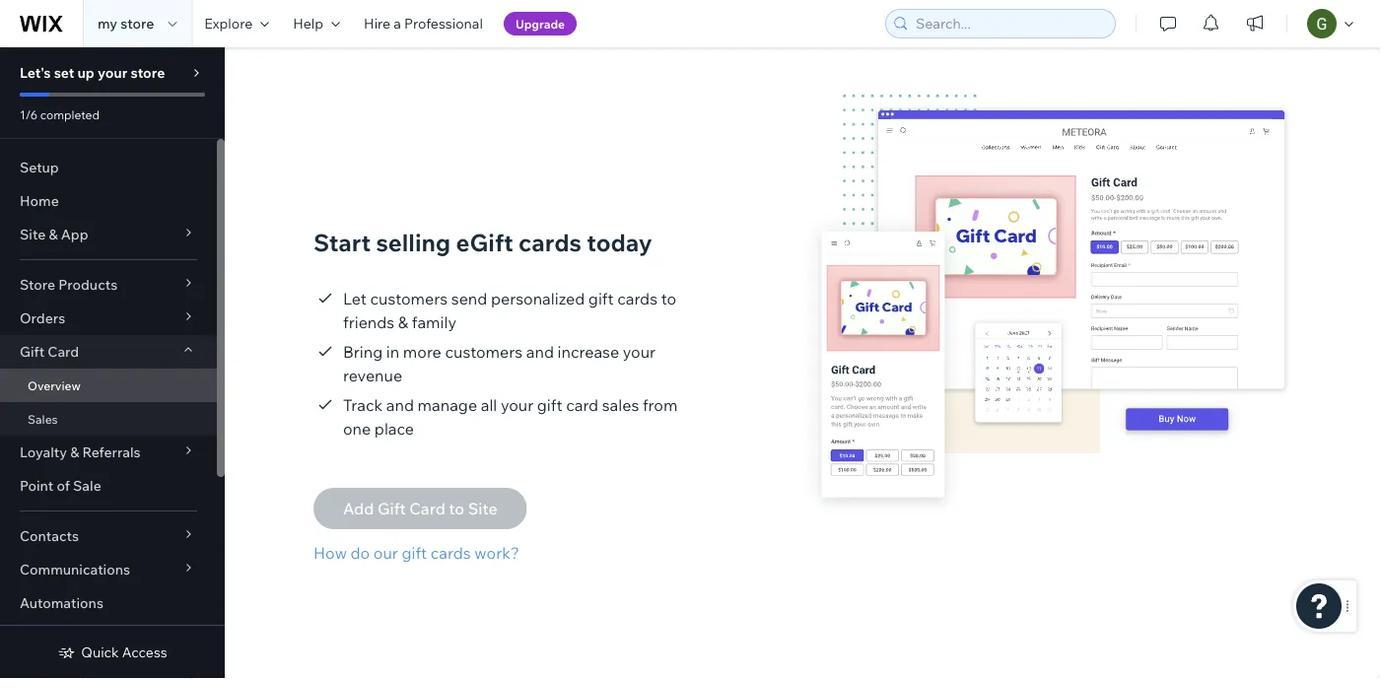 Task type: locate. For each thing, give the bounding box(es) containing it.
setup
[[20, 159, 59, 176]]

and up place
[[386, 395, 414, 415]]

start selling egift cards today
[[314, 228, 652, 257]]

2 vertical spatial &
[[70, 444, 79, 461]]

0 vertical spatial &
[[49, 226, 58, 243]]

store right my
[[120, 15, 154, 32]]

let's
[[20, 64, 51, 81]]

track
[[343, 395, 383, 415]]

& for app
[[49, 226, 58, 243]]

and
[[526, 342, 554, 362], [386, 395, 414, 415]]

overview link
[[0, 369, 217, 402]]

0 horizontal spatial and
[[386, 395, 414, 415]]

& inside dropdown button
[[70, 444, 79, 461]]

bring
[[343, 342, 383, 362]]

gift card
[[20, 343, 79, 360]]

setup link
[[0, 151, 217, 184]]

2 vertical spatial gift
[[402, 543, 427, 563]]

cards up 'personalized'
[[519, 228, 582, 257]]

automations
[[20, 595, 103, 612]]

place
[[375, 419, 414, 439]]

egift
[[456, 228, 513, 257]]

completed
[[40, 107, 100, 122]]

today
[[587, 228, 652, 257]]

communications button
[[0, 553, 217, 587]]

revenue
[[343, 366, 402, 386]]

of
[[57, 477, 70, 494]]

2 horizontal spatial cards
[[617, 289, 658, 309]]

store
[[120, 15, 154, 32], [131, 64, 165, 81]]

communications
[[20, 561, 130, 578]]

customers up all
[[445, 342, 523, 362]]

gift
[[20, 343, 45, 360]]

1 vertical spatial your
[[623, 342, 656, 362]]

contacts button
[[0, 520, 217, 553]]

let
[[343, 289, 367, 309]]

&
[[49, 226, 58, 243], [398, 313, 408, 332], [70, 444, 79, 461]]

how do our gift cards work?
[[314, 543, 520, 563]]

your inside sidebar element
[[98, 64, 127, 81]]

& left the family
[[398, 313, 408, 332]]

2 vertical spatial cards
[[431, 543, 471, 563]]

2 horizontal spatial your
[[623, 342, 656, 362]]

& right loyalty
[[70, 444, 79, 461]]

overview
[[28, 378, 81, 393]]

cards left work? at bottom
[[431, 543, 471, 563]]

store down my store
[[131, 64, 165, 81]]

upgrade
[[516, 16, 565, 31]]

your right increase
[[623, 342, 656, 362]]

orders button
[[0, 302, 217, 335]]

1/6
[[20, 107, 38, 122]]

your right all
[[501, 395, 534, 415]]

1 vertical spatial cards
[[617, 289, 658, 309]]

1 vertical spatial and
[[386, 395, 414, 415]]

1 vertical spatial gift
[[537, 395, 563, 415]]

all
[[481, 395, 497, 415]]

0 vertical spatial and
[[526, 342, 554, 362]]

store inside sidebar element
[[131, 64, 165, 81]]

referrals
[[82, 444, 141, 461]]

0 horizontal spatial &
[[49, 226, 58, 243]]

cards
[[519, 228, 582, 257], [617, 289, 658, 309], [431, 543, 471, 563]]

a
[[394, 15, 401, 32]]

1 horizontal spatial &
[[70, 444, 79, 461]]

quick access button
[[58, 644, 167, 662]]

how
[[314, 543, 347, 563]]

customers up the family
[[370, 289, 448, 309]]

0 vertical spatial store
[[120, 15, 154, 32]]

1 vertical spatial &
[[398, 313, 408, 332]]

professional
[[404, 15, 483, 32]]

gift left card
[[537, 395, 563, 415]]

selling
[[376, 228, 451, 257]]

gift
[[588, 289, 614, 309], [537, 395, 563, 415], [402, 543, 427, 563]]

increase
[[558, 342, 619, 362]]

& inside popup button
[[49, 226, 58, 243]]

set
[[54, 64, 74, 81]]

my
[[98, 15, 117, 32]]

site & app button
[[0, 218, 217, 251]]

2 horizontal spatial gift
[[588, 289, 614, 309]]

gift card button
[[0, 335, 217, 369]]

point
[[20, 477, 54, 494]]

0 horizontal spatial cards
[[431, 543, 471, 563]]

1 horizontal spatial and
[[526, 342, 554, 362]]

2 horizontal spatial &
[[398, 313, 408, 332]]

quick
[[81, 644, 119, 661]]

1 horizontal spatial cards
[[519, 228, 582, 257]]

customers
[[370, 289, 448, 309], [445, 342, 523, 362]]

your right up
[[98, 64, 127, 81]]

& for referrals
[[70, 444, 79, 461]]

manage
[[418, 395, 477, 415]]

store products
[[20, 276, 118, 293]]

0 vertical spatial gift
[[588, 289, 614, 309]]

0 horizontal spatial your
[[98, 64, 127, 81]]

cards inside "button"
[[431, 543, 471, 563]]

in
[[386, 342, 400, 362]]

0 horizontal spatial gift
[[402, 543, 427, 563]]

store
[[20, 276, 55, 293]]

cards left to
[[617, 289, 658, 309]]

1 horizontal spatial your
[[501, 395, 534, 415]]

sales
[[602, 395, 639, 415]]

your
[[98, 64, 127, 81], [623, 342, 656, 362], [501, 395, 534, 415]]

from
[[643, 395, 678, 415]]

send
[[451, 289, 487, 309]]

products
[[58, 276, 118, 293]]

help button
[[281, 0, 352, 47]]

let customers send personalized gift cards to friends & family bring in more customers and increase your revenue track and manage all your gift card sales from one place
[[343, 289, 678, 439]]

app
[[61, 226, 88, 243]]

gift inside "button"
[[402, 543, 427, 563]]

our
[[374, 543, 398, 563]]

1 vertical spatial store
[[131, 64, 165, 81]]

& right site
[[49, 226, 58, 243]]

0 vertical spatial your
[[98, 64, 127, 81]]

gift right our
[[402, 543, 427, 563]]

1 vertical spatial customers
[[445, 342, 523, 362]]

gift up increase
[[588, 289, 614, 309]]

my store
[[98, 15, 154, 32]]

work?
[[475, 543, 520, 563]]

store products button
[[0, 268, 217, 302]]

more
[[403, 342, 442, 362]]

and left increase
[[526, 342, 554, 362]]



Task type: vqa. For each thing, say whether or not it's contained in the screenshot.
Egift
yes



Task type: describe. For each thing, give the bounding box(es) containing it.
start
[[314, 228, 371, 257]]

hire a professional
[[364, 15, 483, 32]]

0 vertical spatial cards
[[519, 228, 582, 257]]

sale
[[73, 477, 101, 494]]

personalized
[[491, 289, 585, 309]]

contacts
[[20, 527, 79, 545]]

let's set up your store
[[20, 64, 165, 81]]

point of sale link
[[0, 469, 217, 503]]

to
[[661, 289, 676, 309]]

quick access
[[81, 644, 167, 661]]

hire a professional link
[[352, 0, 495, 47]]

orders
[[20, 310, 65, 327]]

explore
[[204, 15, 253, 32]]

loyalty & referrals
[[20, 444, 141, 461]]

point of sale
[[20, 477, 101, 494]]

do
[[351, 543, 370, 563]]

upgrade button
[[504, 12, 577, 35]]

one
[[343, 419, 371, 439]]

cards inside let customers send personalized gift cards to friends & family bring in more customers and increase your revenue track and manage all your gift card sales from one place
[[617, 289, 658, 309]]

hire
[[364, 15, 391, 32]]

home
[[20, 192, 59, 210]]

1 horizontal spatial gift
[[537, 395, 563, 415]]

Search... field
[[910, 10, 1109, 37]]

access
[[122, 644, 167, 661]]

friends
[[343, 313, 395, 332]]

sidebar element
[[0, 47, 225, 679]]

card
[[566, 395, 599, 415]]

help
[[293, 15, 323, 32]]

how do our gift cards work? button
[[314, 541, 527, 565]]

loyalty & referrals button
[[0, 436, 217, 469]]

sales
[[28, 412, 58, 426]]

& inside let customers send personalized gift cards to friends & family bring in more customers and increase your revenue track and manage all your gift card sales from one place
[[398, 313, 408, 332]]

up
[[77, 64, 94, 81]]

card
[[48, 343, 79, 360]]

site
[[20, 226, 46, 243]]

sales link
[[0, 402, 217, 436]]

site & app
[[20, 226, 88, 243]]

home link
[[0, 184, 217, 218]]

2 vertical spatial your
[[501, 395, 534, 415]]

1/6 completed
[[20, 107, 100, 122]]

0 vertical spatial customers
[[370, 289, 448, 309]]

family
[[412, 313, 457, 332]]

automations link
[[0, 587, 217, 620]]

loyalty
[[20, 444, 67, 461]]



